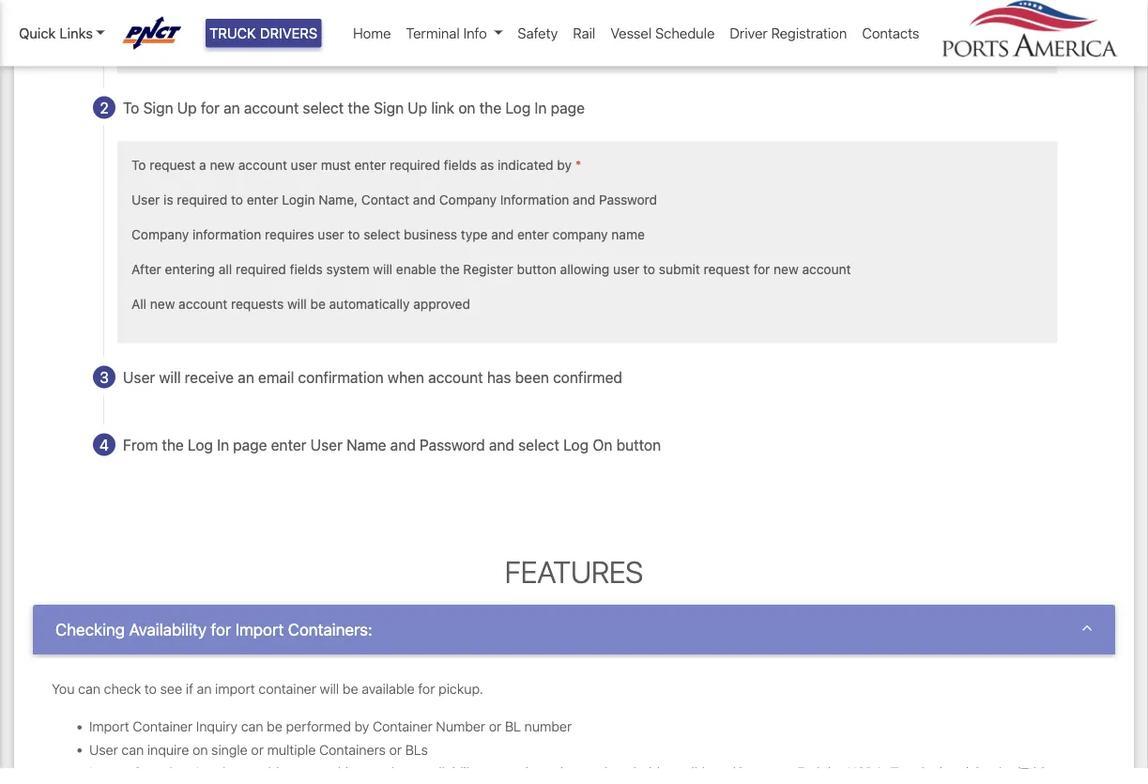 Task type: describe. For each thing, give the bounding box(es) containing it.
sign up to request a new account user must enter required fields as indicated by *
[[374, 99, 404, 117]]

performed
[[286, 719, 351, 735]]

1 horizontal spatial request
[[704, 262, 750, 277]]

requires
[[265, 227, 314, 242]]

0 vertical spatial request
[[150, 157, 196, 173]]

2 vertical spatial can
[[122, 742, 144, 758]]

if
[[186, 681, 193, 697]]

info
[[464, 25, 487, 41]]

the right the enable at the left
[[440, 262, 460, 277]]

1 vertical spatial required
[[177, 192, 228, 208]]

*
[[576, 157, 582, 173]]

as
[[481, 157, 494, 173]]

enter down "email"
[[271, 436, 307, 454]]

2 horizontal spatial in
[[535, 99, 547, 117]]

requests
[[231, 296, 284, 312]]

single
[[212, 742, 248, 758]]

user will receive an email confirmation when account has been confirmed
[[123, 368, 623, 386]]

container
[[259, 681, 317, 697]]

containers:
[[288, 620, 373, 639]]

0 horizontal spatial can
[[78, 681, 100, 697]]

safety
[[518, 25, 558, 41]]

2 horizontal spatial on
[[459, 99, 476, 117]]

name
[[347, 436, 387, 454]]

submit
[[659, 262, 701, 277]]

2 horizontal spatial or
[[489, 719, 502, 735]]

confirmation
[[298, 368, 384, 386]]

checking availability for import containers: link
[[55, 620, 1094, 640]]

availability
[[129, 620, 207, 639]]

links
[[60, 25, 93, 41]]

to request a new account user must enter required fields as indicated by *
[[132, 157, 582, 173]]

will left the enable at the left
[[373, 262, 393, 277]]

number
[[436, 719, 486, 735]]

quick links
[[19, 25, 93, 41]]

features
[[505, 554, 644, 590]]

rail link
[[566, 15, 603, 51]]

and down has
[[489, 436, 515, 454]]

an down the truck
[[224, 99, 240, 117]]

angle down image
[[1083, 620, 1094, 637]]

pickup.
[[439, 681, 484, 697]]

up down terminal on the left
[[408, 99, 428, 117]]

select left home
[[292, 27, 329, 42]]

log right from
[[188, 436, 213, 454]]

receive
[[185, 368, 234, 386]]

for right submit
[[754, 262, 771, 277]]

terminal info
[[406, 25, 487, 41]]

2 horizontal spatial user
[[614, 262, 640, 277]]

for left drivers on the left top of page
[[201, 27, 218, 42]]

you can check to see if an import container will be available for pickup.
[[52, 681, 484, 697]]

from
[[123, 436, 158, 454]]

vessel schedule link
[[603, 15, 723, 51]]

automatically
[[329, 296, 410, 312]]

contacts
[[863, 25, 920, 41]]

1 horizontal spatial button
[[617, 436, 661, 454]]

terminal info link
[[399, 15, 510, 51]]

has
[[487, 368, 512, 386]]

is
[[164, 192, 173, 208]]

0 vertical spatial be
[[311, 296, 326, 312]]

schedule
[[656, 25, 715, 41]]

allowing
[[561, 262, 610, 277]]

and up the company
[[573, 192, 596, 208]]

the up to request a new account user must enter required fields as indicated by *
[[348, 99, 370, 117]]

0 vertical spatial user
[[291, 157, 317, 173]]

2 vertical spatial page
[[233, 436, 267, 454]]

0 horizontal spatial or
[[251, 742, 264, 758]]

confirmed
[[553, 368, 623, 386]]

login
[[282, 192, 315, 208]]

driver
[[730, 25, 768, 41]]

email
[[258, 368, 294, 386]]

2
[[100, 99, 109, 117]]

0 vertical spatial page
[[513, 27, 544, 42]]

4
[[100, 436, 109, 454]]

safety link
[[510, 15, 566, 51]]

bl
[[505, 719, 521, 735]]

import container inquiry can be performed by container number or bl number user can inquire on single or multiple containers or bls
[[89, 719, 572, 758]]

0 vertical spatial link
[[407, 27, 427, 42]]

to left submit
[[644, 262, 656, 277]]

for right availability at the left of page
[[211, 620, 231, 639]]

after
[[132, 262, 161, 277]]

to up 'system'
[[348, 227, 360, 242]]

company information requires user to select business type and enter company name
[[132, 227, 645, 242]]

multiple
[[267, 742, 316, 758]]

and for company
[[413, 192, 436, 208]]

all
[[132, 296, 147, 312]]

enter down information
[[518, 227, 549, 242]]

0 vertical spatial to
[[132, 27, 146, 42]]

0 horizontal spatial in
[[217, 436, 229, 454]]

0 vertical spatial to sign up for an account select the sign up link on the log in page
[[132, 27, 544, 42]]

must
[[321, 157, 351, 173]]

name
[[612, 227, 645, 242]]

information
[[193, 227, 261, 242]]

2 container from the left
[[373, 719, 433, 735]]

the left home
[[332, 27, 352, 42]]

truck drivers link
[[206, 19, 322, 47]]

inquiry
[[196, 719, 238, 735]]

1 horizontal spatial on
[[431, 27, 446, 42]]

register
[[464, 262, 514, 277]]

checking availability for import containers:
[[55, 620, 373, 639]]

bls
[[406, 742, 428, 758]]

a
[[199, 157, 206, 173]]

up right 2 in the top of the page
[[177, 99, 197, 117]]

number
[[525, 719, 572, 735]]

quick links link
[[19, 23, 105, 44]]

see
[[160, 681, 182, 697]]

sign right 2 in the top of the page
[[143, 99, 173, 117]]

checking
[[55, 620, 125, 639]]

contact
[[362, 192, 410, 208]]

inquire
[[147, 742, 189, 758]]



Task type: locate. For each thing, give the bounding box(es) containing it.
enter right must
[[355, 157, 386, 173]]

2 vertical spatial user
[[614, 262, 640, 277]]

be left the available
[[343, 681, 358, 697]]

1 vertical spatial page
[[551, 99, 585, 117]]

on down inquiry
[[193, 742, 208, 758]]

link down terminal info
[[432, 99, 455, 117]]

registration
[[772, 25, 848, 41]]

2 vertical spatial on
[[193, 742, 208, 758]]

an left drivers on the left top of page
[[221, 27, 236, 42]]

0 horizontal spatial be
[[267, 719, 283, 735]]

request right submit
[[704, 262, 750, 277]]

user inside import container inquiry can be performed by container number or bl number user can inquire on single or multiple containers or bls
[[89, 742, 118, 758]]

in right info
[[499, 27, 510, 42]]

page right info
[[513, 27, 544, 42]]

be left automatically
[[311, 296, 326, 312]]

to sign up for an account select the sign up link on the log in page
[[132, 27, 544, 42], [123, 99, 585, 117]]

truck
[[210, 25, 256, 41]]

1 vertical spatial company
[[132, 227, 189, 242]]

the up as
[[480, 99, 502, 117]]

by left *
[[557, 157, 572, 173]]

the left safety link
[[450, 27, 469, 42]]

1 vertical spatial by
[[355, 719, 370, 735]]

be
[[311, 296, 326, 312], [343, 681, 358, 697], [267, 719, 283, 735]]

been
[[516, 368, 550, 386]]

page up *
[[551, 99, 585, 117]]

container up bls
[[373, 719, 433, 735]]

on inside import container inquiry can be performed by container number or bl number user can inquire on single or multiple containers or bls
[[193, 742, 208, 758]]

driver registration
[[730, 25, 848, 41]]

3
[[100, 368, 109, 386]]

up left the truck
[[180, 27, 197, 42]]

2 horizontal spatial page
[[551, 99, 585, 117]]

0 vertical spatial import
[[235, 620, 284, 639]]

log left on
[[564, 436, 589, 454]]

system
[[326, 262, 370, 277]]

1 horizontal spatial fields
[[444, 157, 477, 173]]

user down name,
[[318, 227, 344, 242]]

1 horizontal spatial by
[[557, 157, 572, 173]]

1 horizontal spatial or
[[389, 742, 402, 758]]

user down name
[[614, 262, 640, 277]]

0 horizontal spatial container
[[133, 719, 193, 735]]

1 vertical spatial password
[[420, 436, 485, 454]]

to up the information
[[231, 192, 243, 208]]

1 vertical spatial to
[[123, 99, 139, 117]]

user is required to enter login name, contact and company information and password
[[132, 192, 658, 208]]

1 horizontal spatial page
[[513, 27, 544, 42]]

company up type
[[439, 192, 497, 208]]

in
[[499, 27, 510, 42], [535, 99, 547, 117], [217, 436, 229, 454]]

1 horizontal spatial link
[[432, 99, 455, 117]]

from the log in page enter user name and password and select log on button
[[123, 436, 661, 454]]

import inside import container inquiry can be performed by container number or bl number user can inquire on single or multiple containers or bls
[[89, 719, 129, 735]]

link
[[407, 27, 427, 42], [432, 99, 455, 117]]

required up user is required to enter login name, contact and company information and password
[[390, 157, 441, 173]]

check
[[104, 681, 141, 697]]

company down the is
[[132, 227, 189, 242]]

1 horizontal spatial can
[[122, 742, 144, 758]]

log
[[473, 27, 495, 42], [506, 99, 531, 117], [188, 436, 213, 454], [564, 436, 589, 454]]

enter left 'login'
[[247, 192, 279, 208]]

home
[[353, 25, 391, 41]]

0 vertical spatial on
[[431, 27, 446, 42]]

2 horizontal spatial new
[[774, 262, 799, 277]]

user left name
[[311, 436, 343, 454]]

user left the is
[[132, 192, 160, 208]]

driver registration link
[[723, 15, 855, 51]]

import
[[215, 681, 255, 697]]

available
[[362, 681, 415, 697]]

can left inquire
[[122, 742, 144, 758]]

will left receive
[[159, 368, 181, 386]]

to right links
[[132, 27, 146, 42]]

user left must
[[291, 157, 317, 173]]

1 vertical spatial link
[[432, 99, 455, 117]]

fields up all new account requests will be automatically approved
[[290, 262, 323, 277]]

1 vertical spatial fields
[[290, 262, 323, 277]]

by up containers
[[355, 719, 370, 735]]

indicated
[[498, 157, 554, 173]]

required up requests
[[236, 262, 286, 277]]

0 vertical spatial by
[[557, 157, 572, 173]]

and for enter
[[492, 227, 514, 242]]

2 horizontal spatial required
[[390, 157, 441, 173]]

0 horizontal spatial company
[[132, 227, 189, 242]]

for left pickup.
[[418, 681, 435, 697]]

or right single
[[251, 742, 264, 758]]

on
[[431, 27, 446, 42], [459, 99, 476, 117], [193, 742, 208, 758]]

containers
[[319, 742, 386, 758]]

0 horizontal spatial fields
[[290, 262, 323, 277]]

to left see
[[145, 681, 157, 697]]

1 horizontal spatial in
[[499, 27, 510, 42]]

request left a
[[150, 157, 196, 173]]

and right name
[[391, 436, 416, 454]]

user
[[291, 157, 317, 173], [318, 227, 344, 242], [614, 262, 640, 277]]

business
[[404, 227, 458, 242]]

or left bls
[[389, 742, 402, 758]]

and
[[413, 192, 436, 208], [573, 192, 596, 208], [492, 227, 514, 242], [391, 436, 416, 454], [489, 436, 515, 454]]

password down when
[[420, 436, 485, 454]]

0 vertical spatial in
[[499, 27, 510, 42]]

and up business
[[413, 192, 436, 208]]

0 vertical spatial required
[[390, 157, 441, 173]]

0 horizontal spatial password
[[420, 436, 485, 454]]

1 vertical spatial in
[[535, 99, 547, 117]]

1 vertical spatial import
[[89, 719, 129, 735]]

on down info
[[459, 99, 476, 117]]

1 horizontal spatial be
[[311, 296, 326, 312]]

import down check
[[89, 719, 129, 735]]

an right "if"
[[197, 681, 212, 697]]

page down "email"
[[233, 436, 267, 454]]

1 vertical spatial new
[[774, 262, 799, 277]]

up left terminal on the left
[[386, 27, 403, 42]]

can up single
[[241, 719, 264, 735]]

an left "email"
[[238, 368, 254, 386]]

1 vertical spatial can
[[241, 719, 264, 735]]

1 vertical spatial button
[[617, 436, 661, 454]]

1 vertical spatial on
[[459, 99, 476, 117]]

in down receive
[[217, 436, 229, 454]]

in up indicated
[[535, 99, 547, 117]]

sign left terminal on the left
[[355, 27, 382, 42]]

request
[[150, 157, 196, 173], [704, 262, 750, 277]]

and right type
[[492, 227, 514, 242]]

0 horizontal spatial page
[[233, 436, 267, 454]]

be inside import container inquiry can be performed by container number or bl number user can inquire on single or multiple containers or bls
[[267, 719, 283, 735]]

to
[[132, 27, 146, 42], [123, 99, 139, 117], [132, 157, 146, 173]]

fields left as
[[444, 157, 477, 173]]

after entering all required fields system will enable the register button allowing user to submit request for new account
[[132, 262, 852, 277]]

0 vertical spatial fields
[[444, 157, 477, 173]]

company
[[439, 192, 497, 208], [132, 227, 189, 242]]

type
[[461, 227, 488, 242]]

will up performed
[[320, 681, 339, 697]]

be up multiple
[[267, 719, 283, 735]]

on
[[593, 436, 613, 454]]

2 horizontal spatial can
[[241, 719, 264, 735]]

1 vertical spatial request
[[704, 262, 750, 277]]

0 vertical spatial password
[[599, 192, 658, 208]]

1 horizontal spatial user
[[318, 227, 344, 242]]

enable
[[396, 262, 437, 277]]

select
[[292, 27, 329, 42], [303, 99, 344, 117], [364, 227, 400, 242], [519, 436, 560, 454]]

vessel schedule
[[611, 25, 715, 41]]

quick
[[19, 25, 56, 41]]

name,
[[319, 192, 358, 208]]

home link
[[346, 15, 399, 51]]

import up the "you can check to see if an import container will be available for pickup."
[[235, 620, 284, 639]]

on left info
[[431, 27, 446, 42]]

1 horizontal spatial container
[[373, 719, 433, 735]]

1 vertical spatial user
[[318, 227, 344, 242]]

select down contact
[[364, 227, 400, 242]]

truck drivers
[[210, 25, 318, 41]]

1 vertical spatial to sign up for an account select the sign up link on the log in page
[[123, 99, 585, 117]]

vessel
[[611, 25, 652, 41]]

0 horizontal spatial import
[[89, 719, 129, 735]]

0 horizontal spatial on
[[193, 742, 208, 758]]

0 horizontal spatial by
[[355, 719, 370, 735]]

can right the you
[[78, 681, 100, 697]]

0 horizontal spatial link
[[407, 27, 427, 42]]

container
[[133, 719, 193, 735], [373, 719, 433, 735]]

button right on
[[617, 436, 661, 454]]

1 horizontal spatial import
[[235, 620, 284, 639]]

or
[[489, 719, 502, 735], [251, 742, 264, 758], [389, 742, 402, 758]]

you
[[52, 681, 75, 697]]

button
[[517, 262, 557, 277], [617, 436, 661, 454]]

information
[[500, 192, 570, 208]]

terminal
[[406, 25, 460, 41]]

0 horizontal spatial button
[[517, 262, 557, 277]]

required
[[390, 157, 441, 173], [177, 192, 228, 208], [236, 262, 286, 277]]

the right from
[[162, 436, 184, 454]]

0 vertical spatial button
[[517, 262, 557, 277]]

log right terminal on the left
[[473, 27, 495, 42]]

user right 3
[[123, 368, 155, 386]]

required right the is
[[177, 192, 228, 208]]

or left bl
[[489, 719, 502, 735]]

0 horizontal spatial new
[[150, 296, 175, 312]]

contacts link
[[855, 15, 928, 51]]

up
[[180, 27, 197, 42], [386, 27, 403, 42], [177, 99, 197, 117], [408, 99, 428, 117]]

button left the allowing
[[517, 262, 557, 277]]

company
[[553, 227, 608, 242]]

log up indicated
[[506, 99, 531, 117]]

select left on
[[519, 436, 560, 454]]

when
[[388, 368, 425, 386]]

1 horizontal spatial password
[[599, 192, 658, 208]]

0 vertical spatial new
[[210, 157, 235, 173]]

rail
[[573, 25, 596, 41]]

0 horizontal spatial required
[[177, 192, 228, 208]]

user down check
[[89, 742, 118, 758]]

an
[[221, 27, 236, 42], [224, 99, 240, 117], [238, 368, 254, 386], [197, 681, 212, 697]]

1 horizontal spatial new
[[210, 157, 235, 173]]

by
[[557, 157, 572, 173], [355, 719, 370, 735]]

all
[[219, 262, 232, 277]]

1 vertical spatial be
[[343, 681, 358, 697]]

sign left the truck
[[150, 27, 176, 42]]

by inside import container inquiry can be performed by container number or bl number user can inquire on single or multiple containers or bls
[[355, 719, 370, 735]]

2 vertical spatial in
[[217, 436, 229, 454]]

sign
[[150, 27, 176, 42], [355, 27, 382, 42], [143, 99, 173, 117], [374, 99, 404, 117]]

0 vertical spatial company
[[439, 192, 497, 208]]

to left a
[[132, 157, 146, 173]]

will
[[373, 262, 393, 277], [287, 296, 307, 312], [159, 368, 181, 386], [320, 681, 339, 697]]

2 horizontal spatial be
[[343, 681, 358, 697]]

0 horizontal spatial request
[[150, 157, 196, 173]]

container up inquire
[[133, 719, 193, 735]]

approved
[[414, 296, 471, 312]]

and for password
[[391, 436, 416, 454]]

2 vertical spatial be
[[267, 719, 283, 735]]

all new account requests will be automatically approved
[[132, 296, 471, 312]]

2 vertical spatial required
[[236, 262, 286, 277]]

link right home
[[407, 27, 427, 42]]

0 horizontal spatial user
[[291, 157, 317, 173]]

2 vertical spatial new
[[150, 296, 175, 312]]

1 container from the left
[[133, 719, 193, 735]]

for up a
[[201, 99, 220, 117]]

drivers
[[260, 25, 318, 41]]

1 horizontal spatial required
[[236, 262, 286, 277]]

entering
[[165, 262, 215, 277]]

2 vertical spatial to
[[132, 157, 146, 173]]

password
[[599, 192, 658, 208], [420, 436, 485, 454]]

0 vertical spatial can
[[78, 681, 100, 697]]

to right 2 in the top of the page
[[123, 99, 139, 117]]

will right requests
[[287, 296, 307, 312]]

1 horizontal spatial company
[[439, 192, 497, 208]]

password up name
[[599, 192, 658, 208]]

select up must
[[303, 99, 344, 117]]



Task type: vqa. For each thing, say whether or not it's contained in the screenshot.
Access
no



